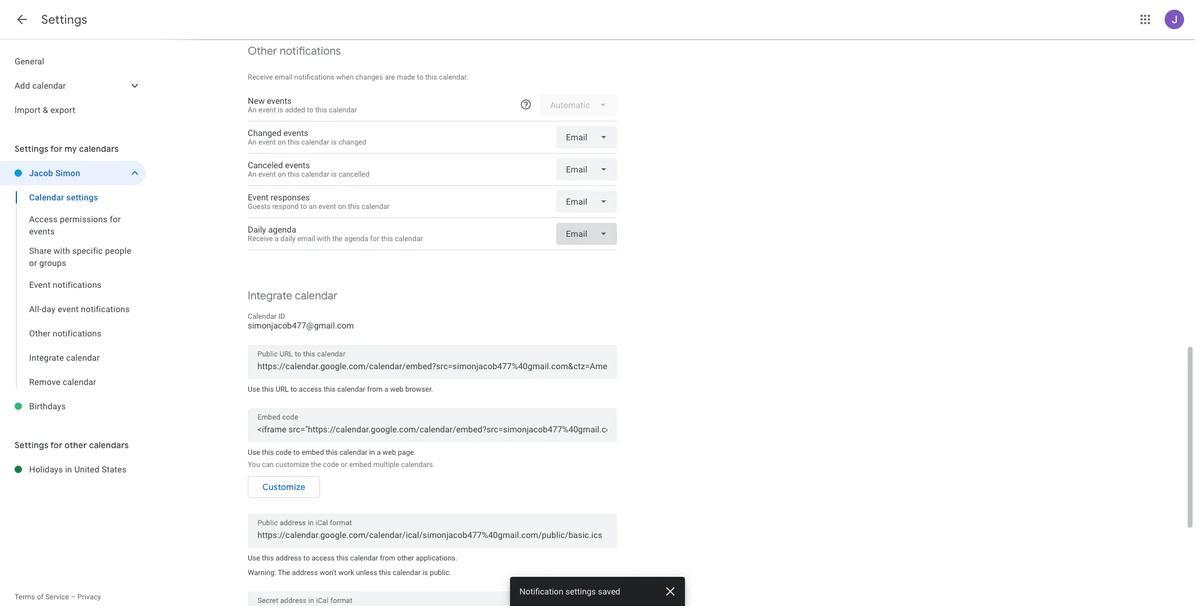 Task type: vqa. For each thing, say whether or not it's contained in the screenshot.
bottom availability
no



Task type: describe. For each thing, give the bounding box(es) containing it.
use inside use this address to access this calendar from other applications. warning: the address won't work unless this calendar is public.
[[248, 554, 260, 563]]

changed
[[248, 128, 281, 138]]

add
[[15, 81, 30, 91]]

event notifications
[[29, 280, 102, 290]]

is inside use this address to access this calendar from other applications. warning: the address won't work unless this calendar is public.
[[423, 569, 428, 577]]

with inside share with specific people or groups
[[54, 246, 70, 256]]

notifications down all-day event notifications
[[53, 329, 102, 338]]

other notifications inside settings for my calendars tree
[[29, 329, 102, 338]]

this inside new events an event is added to this calendar
[[315, 106, 327, 114]]

settings for settings
[[41, 12, 87, 27]]

terms of service link
[[15, 593, 69, 601]]

respond
[[272, 202, 299, 211]]

an for canceled events
[[248, 170, 257, 179]]

an for changed events
[[248, 138, 257, 146]]

1 horizontal spatial in
[[369, 448, 375, 457]]

are
[[385, 73, 395, 81]]

0 vertical spatial integrate
[[248, 289, 292, 303]]

jacob simon
[[29, 168, 80, 178]]

calendar inside the event responses guests respond to an event on this calendar
[[362, 202, 390, 211]]

calendar inside changed events an event on this calendar is changed
[[302, 138, 329, 146]]

0 vertical spatial address
[[276, 554, 302, 563]]

notifications up new events an event is added to this calendar
[[294, 73, 335, 81]]

receive inside the 'daily agenda receive a daily email with the agenda for this calendar'
[[248, 234, 273, 243]]

access
[[29, 214, 58, 224]]

when
[[336, 73, 354, 81]]

made
[[397, 73, 415, 81]]

canceled events an event on this calendar is cancelled
[[248, 160, 370, 179]]

a for use this code to embed this calendar in a web page.
[[377, 448, 381, 457]]

saved
[[598, 587, 621, 597]]

an for new events
[[248, 106, 257, 114]]

canceled
[[248, 160, 283, 170]]

new
[[248, 96, 265, 106]]

of
[[37, 593, 44, 601]]

to inside new events an event is added to this calendar
[[307, 106, 314, 114]]

remove calendar
[[29, 377, 96, 387]]

events for canceled events
[[285, 160, 310, 170]]

terms
[[15, 593, 35, 601]]

event for new
[[258, 106, 276, 114]]

groups
[[39, 258, 66, 268]]

day
[[42, 304, 55, 314]]

1 horizontal spatial embed
[[349, 460, 372, 469]]

cancelled
[[339, 170, 370, 179]]

–
[[71, 593, 76, 601]]

1 receive from the top
[[248, 73, 273, 81]]

1 horizontal spatial other notifications
[[248, 44, 341, 58]]

event inside the event responses guests respond to an event on this calendar
[[319, 202, 336, 211]]

in inside tree item
[[65, 465, 72, 474]]

holidays in united states
[[29, 465, 127, 474]]

calendar id simonjacob477@gmail.com
[[248, 312, 354, 330]]

notifications up all-day event notifications
[[53, 280, 102, 290]]

calendar for calendar id simonjacob477@gmail.com
[[248, 312, 277, 321]]

a for use this url to access this calendar from a web browser.
[[385, 385, 388, 394]]

other inside settings for my calendars tree
[[29, 329, 50, 338]]

add calendar
[[15, 81, 66, 91]]

general
[[15, 56, 44, 66]]

united
[[74, 465, 99, 474]]

guests
[[248, 202, 271, 211]]

0 vertical spatial code
[[276, 448, 292, 457]]

calendar inside the 'daily agenda receive a daily email with the agenda for this calendar'
[[395, 234, 423, 243]]

this inside the event responses guests respond to an event on this calendar
[[348, 202, 360, 211]]

privacy
[[77, 593, 101, 601]]

integrate inside group
[[29, 353, 64, 363]]

0 vertical spatial other
[[248, 44, 277, 58]]

changes
[[356, 73, 383, 81]]

page.
[[398, 448, 416, 457]]

remove
[[29, 377, 60, 387]]

to inside the event responses guests respond to an event on this calendar
[[301, 202, 307, 211]]

birthdays tree item
[[0, 394, 146, 419]]

won't
[[320, 569, 337, 577]]

event for canceled
[[258, 170, 276, 179]]

access permissions for events
[[29, 214, 121, 236]]

url
[[276, 385, 289, 394]]

integrate calendar inside settings for my calendars tree
[[29, 353, 100, 363]]

settings for my calendars
[[15, 143, 119, 154]]

calendars.
[[401, 460, 435, 469]]

all-
[[29, 304, 42, 314]]

event responses guests respond to an event on this calendar
[[248, 193, 390, 211]]

all-day event notifications
[[29, 304, 130, 314]]

holidays in united states link
[[29, 457, 146, 482]]

a inside the 'daily agenda receive a daily email with the agenda for this calendar'
[[275, 234, 279, 243]]

access for address
[[312, 554, 335, 563]]

use for use this url to access this calendar from a web browser.
[[248, 385, 260, 394]]

warning:
[[248, 569, 276, 577]]

permissions
[[60, 214, 108, 224]]

id
[[279, 312, 285, 321]]

you
[[248, 460, 260, 469]]

1 vertical spatial address
[[292, 569, 318, 577]]

public.
[[430, 569, 451, 577]]

holidays
[[29, 465, 63, 474]]

is inside canceled events an event on this calendar is cancelled
[[331, 170, 337, 179]]

specific
[[72, 246, 103, 256]]

responses
[[271, 193, 310, 202]]

event inside group
[[58, 304, 79, 314]]

use this code to embed this calendar in a web page.
[[248, 448, 416, 457]]

notifications up the when
[[280, 44, 341, 58]]

event for changed
[[258, 138, 276, 146]]

calendar.
[[439, 73, 469, 81]]



Task type: locate. For each thing, give the bounding box(es) containing it.
2 receive from the top
[[248, 234, 273, 243]]

go back image
[[15, 12, 29, 27]]

on
[[278, 138, 286, 146], [278, 170, 286, 179], [338, 202, 346, 211]]

event up canceled
[[258, 138, 276, 146]]

1 horizontal spatial event
[[248, 193, 269, 202]]

calendar inside calendar id simonjacob477@gmail.com
[[248, 312, 277, 321]]

other inside use this address to access this calendar from other applications. warning: the address won't work unless this calendar is public.
[[397, 554, 414, 563]]

2 vertical spatial on
[[338, 202, 346, 211]]

2 vertical spatial settings
[[15, 440, 48, 451]]

an
[[248, 106, 257, 114], [248, 138, 257, 146], [248, 170, 257, 179]]

0 vertical spatial receive
[[248, 73, 273, 81]]

an
[[309, 202, 317, 211]]

receive left the daily
[[248, 234, 273, 243]]

0 horizontal spatial other
[[65, 440, 87, 451]]

settings
[[41, 12, 87, 27], [15, 143, 48, 154], [15, 440, 48, 451]]

2 use from the top
[[248, 448, 260, 457]]

use for use this code to embed this calendar in a web page.
[[248, 448, 260, 457]]

share with specific people or groups
[[29, 246, 131, 268]]

event left the respond
[[248, 193, 269, 202]]

the
[[278, 569, 290, 577]]

customize
[[276, 460, 309, 469]]

notifications down event notifications
[[81, 304, 130, 314]]

email inside the 'daily agenda receive a daily email with the agenda for this calendar'
[[297, 234, 315, 243]]

is left cancelled
[[331, 170, 337, 179]]

group
[[0, 185, 146, 394]]

for
[[50, 143, 62, 154], [110, 214, 121, 224], [370, 234, 379, 243], [50, 440, 62, 451]]

settings for settings for other calendars
[[15, 440, 48, 451]]

0 horizontal spatial with
[[54, 246, 70, 256]]

1 vertical spatial settings
[[566, 587, 596, 597]]

in left united
[[65, 465, 72, 474]]

0 vertical spatial the
[[332, 234, 343, 243]]

0 horizontal spatial other
[[29, 329, 50, 338]]

calendar inside canceled events an event on this calendar is cancelled
[[302, 170, 329, 179]]

or down share
[[29, 258, 37, 268]]

other
[[65, 440, 87, 451], [397, 554, 414, 563]]

other up the new
[[248, 44, 277, 58]]

events
[[267, 96, 292, 106], [284, 128, 308, 138], [285, 160, 310, 170], [29, 227, 55, 236]]

event up the all-
[[29, 280, 51, 290]]

0 horizontal spatial code
[[276, 448, 292, 457]]

on up canceled
[[278, 138, 286, 146]]

an inside changed events an event on this calendar is changed
[[248, 138, 257, 146]]

1 horizontal spatial a
[[377, 448, 381, 457]]

events down changed events an event on this calendar is changed
[[285, 160, 310, 170]]

2 vertical spatial use
[[248, 554, 260, 563]]

0 vertical spatial access
[[299, 385, 322, 394]]

simon
[[55, 168, 80, 178]]

1 vertical spatial on
[[278, 170, 286, 179]]

daily agenda receive a daily email with the agenda for this calendar
[[248, 225, 423, 243]]

address
[[276, 554, 302, 563], [292, 569, 318, 577]]

from left applications.
[[380, 554, 396, 563]]

event right day
[[58, 304, 79, 314]]

calendar inside group
[[29, 193, 64, 202]]

1 vertical spatial with
[[54, 246, 70, 256]]

event inside changed events an event on this calendar is changed
[[258, 138, 276, 146]]

event right an
[[319, 202, 336, 211]]

events right the new
[[267, 96, 292, 106]]

is left the changed
[[331, 138, 337, 146]]

for inside the 'daily agenda receive a daily email with the agenda for this calendar'
[[370, 234, 379, 243]]

is inside new events an event is added to this calendar
[[278, 106, 283, 114]]

1 vertical spatial code
[[323, 460, 339, 469]]

agenda down the respond
[[268, 225, 296, 234]]

other
[[248, 44, 277, 58], [29, 329, 50, 338]]

1 vertical spatial web
[[383, 448, 396, 457]]

2 horizontal spatial a
[[385, 385, 388, 394]]

with inside the 'daily agenda receive a daily email with the agenda for this calendar'
[[317, 234, 331, 243]]

calendars right my
[[79, 143, 119, 154]]

0 vertical spatial or
[[29, 258, 37, 268]]

a left the daily
[[275, 234, 279, 243]]

other up holidays in united states
[[65, 440, 87, 451]]

events down access
[[29, 227, 55, 236]]

integrate up id at bottom
[[248, 289, 292, 303]]

is inside changed events an event on this calendar is changed
[[331, 138, 337, 146]]

event for event notifications
[[29, 280, 51, 290]]

receive
[[248, 73, 273, 81], [248, 234, 273, 243]]

from inside use this address to access this calendar from other applications. warning: the address won't work unless this calendar is public.
[[380, 554, 396, 563]]

settings inside group
[[66, 193, 98, 202]]

service
[[45, 593, 69, 601]]

on for canceled
[[278, 170, 286, 179]]

daily
[[248, 225, 266, 234]]

1 horizontal spatial the
[[332, 234, 343, 243]]

to inside use this address to access this calendar from other applications. warning: the address won't work unless this calendar is public.
[[303, 554, 310, 563]]

the down the event responses guests respond to an event on this calendar
[[332, 234, 343, 243]]

1 vertical spatial calendar
[[248, 312, 277, 321]]

event inside the event responses guests respond to an event on this calendar
[[248, 193, 269, 202]]

0 vertical spatial integrate calendar
[[248, 289, 338, 303]]

address right the
[[292, 569, 318, 577]]

1 vertical spatial from
[[380, 554, 396, 563]]

1 horizontal spatial or
[[341, 460, 347, 469]]

1 horizontal spatial integrate calendar
[[248, 289, 338, 303]]

daily
[[281, 234, 296, 243]]

settings for settings for my calendars
[[15, 143, 48, 154]]

use
[[248, 385, 260, 394], [248, 448, 260, 457], [248, 554, 260, 563]]

changed
[[339, 138, 367, 146]]

web for page.
[[383, 448, 396, 457]]

events inside changed events an event on this calendar is changed
[[284, 128, 308, 138]]

0 vertical spatial other
[[65, 440, 87, 451]]

2 vertical spatial a
[[377, 448, 381, 457]]

event inside new events an event is added to this calendar
[[258, 106, 276, 114]]

unless
[[356, 569, 377, 577]]

export
[[50, 105, 75, 115]]

notifications
[[280, 44, 341, 58], [294, 73, 335, 81], [53, 280, 102, 290], [81, 304, 130, 314], [53, 329, 102, 338]]

2 vertical spatial an
[[248, 170, 257, 179]]

0 horizontal spatial in
[[65, 465, 72, 474]]

states
[[102, 465, 127, 474]]

settings for notification
[[566, 587, 596, 597]]

event inside settings for my calendars tree
[[29, 280, 51, 290]]

tree
[[0, 49, 146, 122]]

1 horizontal spatial other
[[397, 554, 414, 563]]

settings for other calendars
[[15, 440, 129, 451]]

this inside the 'daily agenda receive a daily email with the agenda for this calendar'
[[381, 234, 393, 243]]

settings up holidays
[[15, 440, 48, 451]]

is left added
[[278, 106, 283, 114]]

other notifications down all-day event notifications
[[29, 329, 102, 338]]

or inside share with specific people or groups
[[29, 258, 37, 268]]

0 vertical spatial from
[[367, 385, 383, 394]]

use this url to access this calendar from a web browser.
[[248, 385, 433, 394]]

events inside canceled events an event on this calendar is cancelled
[[285, 160, 310, 170]]

embed left the multiple
[[349, 460, 372, 469]]

changed events an event on this calendar is changed
[[248, 128, 367, 146]]

a
[[275, 234, 279, 243], [385, 385, 388, 394], [377, 448, 381, 457]]

1 vertical spatial event
[[29, 280, 51, 290]]

1 vertical spatial settings
[[15, 143, 48, 154]]

1 vertical spatial integrate
[[29, 353, 64, 363]]

from left browser.
[[367, 385, 383, 394]]

calendar
[[32, 81, 66, 91], [329, 106, 357, 114], [302, 138, 329, 146], [302, 170, 329, 179], [362, 202, 390, 211], [395, 234, 423, 243], [295, 289, 338, 303], [66, 353, 100, 363], [63, 377, 96, 387], [337, 385, 365, 394], [340, 448, 368, 457], [350, 554, 378, 563], [393, 569, 421, 577]]

1 horizontal spatial code
[[323, 460, 339, 469]]

receive up the new
[[248, 73, 273, 81]]

events inside new events an event is added to this calendar
[[267, 96, 292, 106]]

on up the 'daily agenda receive a daily email with the agenda for this calendar' in the left of the page
[[338, 202, 346, 211]]

None field
[[556, 126, 617, 148], [556, 159, 617, 180], [556, 191, 617, 213], [556, 223, 617, 245], [556, 126, 617, 148], [556, 159, 617, 180], [556, 191, 617, 213], [556, 223, 617, 245]]

0 vertical spatial in
[[369, 448, 375, 457]]

1 vertical spatial other notifications
[[29, 329, 102, 338]]

0 horizontal spatial integrate
[[29, 353, 64, 363]]

1 vertical spatial an
[[248, 138, 257, 146]]

in up the multiple
[[369, 448, 375, 457]]

1 vertical spatial or
[[341, 460, 347, 469]]

settings for calendar
[[66, 193, 98, 202]]

use up you at the bottom left
[[248, 448, 260, 457]]

for inside the access permissions for events
[[110, 214, 121, 224]]

0 vertical spatial a
[[275, 234, 279, 243]]

1 vertical spatial other
[[29, 329, 50, 338]]

0 vertical spatial other notifications
[[248, 44, 341, 58]]

0 horizontal spatial integrate calendar
[[29, 353, 100, 363]]

calendar up access
[[29, 193, 64, 202]]

integrate
[[248, 289, 292, 303], [29, 353, 64, 363]]

agenda down the event responses guests respond to an event on this calendar
[[344, 234, 369, 243]]

events for new events
[[267, 96, 292, 106]]

access for url
[[299, 385, 322, 394]]

access up won't
[[312, 554, 335, 563]]

group containing calendar settings
[[0, 185, 146, 394]]

settings
[[66, 193, 98, 202], [566, 587, 596, 597]]

0 horizontal spatial embed
[[302, 448, 324, 457]]

1 vertical spatial access
[[312, 554, 335, 563]]

an up "guests"
[[248, 170, 257, 179]]

integrate calendar
[[248, 289, 338, 303], [29, 353, 100, 363]]

the inside the 'daily agenda receive a daily email with the agenda for this calendar'
[[332, 234, 343, 243]]

0 horizontal spatial the
[[311, 460, 321, 469]]

1 an from the top
[[248, 106, 257, 114]]

can
[[262, 460, 274, 469]]

None text field
[[258, 358, 607, 375], [258, 421, 607, 438], [258, 527, 607, 544], [258, 604, 607, 606], [258, 358, 607, 375], [258, 421, 607, 438], [258, 527, 607, 544], [258, 604, 607, 606]]

0 horizontal spatial email
[[275, 73, 293, 81]]

1 horizontal spatial settings
[[566, 587, 596, 597]]

settings up jacob
[[15, 143, 48, 154]]

my
[[65, 143, 77, 154]]

or down use this code to embed this calendar in a web page.
[[341, 460, 347, 469]]

embed
[[302, 448, 324, 457], [349, 460, 372, 469]]

0 vertical spatial calendar
[[29, 193, 64, 202]]

calendars
[[79, 143, 119, 154], [89, 440, 129, 451]]

0 horizontal spatial calendar
[[29, 193, 64, 202]]

this inside changed events an event on this calendar is changed
[[288, 138, 300, 146]]

notification settings saved
[[520, 587, 621, 597]]

web for browser.
[[390, 385, 404, 394]]

use up warning:
[[248, 554, 260, 563]]

calendar left id at bottom
[[248, 312, 277, 321]]

0 horizontal spatial settings
[[66, 193, 98, 202]]

1 horizontal spatial calendar
[[248, 312, 277, 321]]

1 horizontal spatial other
[[248, 44, 277, 58]]

settings heading
[[41, 12, 87, 27]]

0 vertical spatial email
[[275, 73, 293, 81]]

notification
[[520, 587, 564, 597]]

with right the daily
[[317, 234, 331, 243]]

holidays in united states tree item
[[0, 457, 146, 482]]

import & export
[[15, 105, 75, 115]]

events for changed events
[[284, 128, 308, 138]]

with up the groups
[[54, 246, 70, 256]]

receive email notifications when changes are made to this calendar.
[[248, 73, 469, 81]]

3 use from the top
[[248, 554, 260, 563]]

1 use from the top
[[248, 385, 260, 394]]

0 horizontal spatial other notifications
[[29, 329, 102, 338]]

applications.
[[416, 554, 457, 563]]

code down use this code to embed this calendar in a web page.
[[323, 460, 339, 469]]

the
[[332, 234, 343, 243], [311, 460, 321, 469]]

calendars up states
[[89, 440, 129, 451]]

1 vertical spatial use
[[248, 448, 260, 457]]

event inside canceled events an event on this calendar is cancelled
[[258, 170, 276, 179]]

other notifications up new events an event is added to this calendar
[[248, 44, 341, 58]]

agenda
[[268, 225, 296, 234], [344, 234, 369, 243]]

a up the multiple
[[377, 448, 381, 457]]

on inside changed events an event on this calendar is changed
[[278, 138, 286, 146]]

0 vertical spatial settings
[[66, 193, 98, 202]]

birthdays link
[[29, 394, 146, 419]]

0 vertical spatial use
[[248, 385, 260, 394]]

embed up customize
[[302, 448, 324, 457]]

the down use this code to embed this calendar in a web page.
[[311, 460, 321, 469]]

people
[[105, 246, 131, 256]]

events down added
[[284, 128, 308, 138]]

settings for my calendars tree
[[0, 161, 146, 419]]

1 vertical spatial receive
[[248, 234, 273, 243]]

simonjacob477@gmail.com
[[248, 321, 354, 330]]

web left browser.
[[390, 385, 404, 394]]

access
[[299, 385, 322, 394], [312, 554, 335, 563]]

use left url
[[248, 385, 260, 394]]

email up new events an event is added to this calendar
[[275, 73, 293, 81]]

on inside the event responses guests respond to an event on this calendar
[[338, 202, 346, 211]]

added
[[285, 106, 305, 114]]

&
[[43, 105, 48, 115]]

1 vertical spatial embed
[[349, 460, 372, 469]]

0 vertical spatial with
[[317, 234, 331, 243]]

birthdays
[[29, 402, 66, 411]]

3 an from the top
[[248, 170, 257, 179]]

1 horizontal spatial email
[[297, 234, 315, 243]]

1 horizontal spatial agenda
[[344, 234, 369, 243]]

code up customize
[[276, 448, 292, 457]]

settings left saved
[[566, 587, 596, 597]]

an up canceled
[[248, 138, 257, 146]]

an inside canceled events an event on this calendar is cancelled
[[248, 170, 257, 179]]

multiple
[[373, 460, 399, 469]]

0 horizontal spatial agenda
[[268, 225, 296, 234]]

terms of service – privacy
[[15, 593, 101, 601]]

0 vertical spatial an
[[248, 106, 257, 114]]

1 vertical spatial a
[[385, 385, 388, 394]]

new events an event is added to this calendar
[[248, 96, 357, 114]]

customize
[[262, 482, 305, 493]]

from for other
[[380, 554, 396, 563]]

email right the daily
[[297, 234, 315, 243]]

use this address to access this calendar from other applications. warning: the address won't work unless this calendar is public.
[[248, 554, 457, 577]]

integrate calendar up remove calendar
[[29, 353, 100, 363]]

a left browser.
[[385, 385, 388, 394]]

0 horizontal spatial a
[[275, 234, 279, 243]]

0 vertical spatial embed
[[302, 448, 324, 457]]

settings right go back icon
[[41, 12, 87, 27]]

other notifications
[[248, 44, 341, 58], [29, 329, 102, 338]]

web up the multiple
[[383, 448, 396, 457]]

on inside canceled events an event on this calendar is cancelled
[[278, 170, 286, 179]]

to
[[417, 73, 424, 81], [307, 106, 314, 114], [301, 202, 307, 211], [291, 385, 297, 394], [293, 448, 300, 457], [303, 554, 310, 563]]

events inside the access permissions for events
[[29, 227, 55, 236]]

an inside new events an event is added to this calendar
[[248, 106, 257, 114]]

browser.
[[406, 385, 433, 394]]

calendar inside new events an event is added to this calendar
[[329, 106, 357, 114]]

0 vertical spatial settings
[[41, 12, 87, 27]]

0 horizontal spatial event
[[29, 280, 51, 290]]

1 horizontal spatial integrate
[[248, 289, 292, 303]]

0 vertical spatial on
[[278, 138, 286, 146]]

access inside use this address to access this calendar from other applications. warning: the address won't work unless this calendar is public.
[[312, 554, 335, 563]]

calendars for settings for my calendars
[[79, 143, 119, 154]]

privacy link
[[77, 593, 101, 601]]

other left applications.
[[397, 554, 414, 563]]

jacob simon tree item
[[0, 161, 146, 185]]

access right url
[[299, 385, 322, 394]]

1 vertical spatial integrate calendar
[[29, 353, 100, 363]]

is left public.
[[423, 569, 428, 577]]

tree containing general
[[0, 49, 146, 122]]

integrate calendar up id at bottom
[[248, 289, 338, 303]]

calendars for settings for other calendars
[[89, 440, 129, 451]]

1 vertical spatial in
[[65, 465, 72, 474]]

import
[[15, 105, 41, 115]]

share
[[29, 246, 51, 256]]

with
[[317, 234, 331, 243], [54, 246, 70, 256]]

integrate up remove
[[29, 353, 64, 363]]

0 horizontal spatial or
[[29, 258, 37, 268]]

0 vertical spatial event
[[248, 193, 269, 202]]

address up the
[[276, 554, 302, 563]]

from for a
[[367, 385, 383, 394]]

on up responses on the top of the page
[[278, 170, 286, 179]]

0 vertical spatial web
[[390, 385, 404, 394]]

calendar for calendar settings
[[29, 193, 64, 202]]

you can customize the code or embed multiple calendars.
[[248, 460, 435, 469]]

jacob
[[29, 168, 53, 178]]

calendar settings
[[29, 193, 98, 202]]

1 vertical spatial calendars
[[89, 440, 129, 451]]

event up changed
[[258, 106, 276, 114]]

event for event responses guests respond to an event on this calendar
[[248, 193, 269, 202]]

or
[[29, 258, 37, 268], [341, 460, 347, 469]]

0 vertical spatial calendars
[[79, 143, 119, 154]]

on for changed
[[278, 138, 286, 146]]

other down the all-
[[29, 329, 50, 338]]

this inside canceled events an event on this calendar is cancelled
[[288, 170, 300, 179]]

1 vertical spatial the
[[311, 460, 321, 469]]

event up responses on the top of the page
[[258, 170, 276, 179]]

1 vertical spatial email
[[297, 234, 315, 243]]

this
[[425, 73, 437, 81], [315, 106, 327, 114], [288, 138, 300, 146], [288, 170, 300, 179], [348, 202, 360, 211], [381, 234, 393, 243], [262, 385, 274, 394], [324, 385, 336, 394], [262, 448, 274, 457], [326, 448, 338, 457], [262, 554, 274, 563], [337, 554, 348, 563], [379, 569, 391, 577]]

from
[[367, 385, 383, 394], [380, 554, 396, 563]]

work
[[338, 569, 354, 577]]

1 vertical spatial other
[[397, 554, 414, 563]]

settings up the permissions
[[66, 193, 98, 202]]

1 horizontal spatial with
[[317, 234, 331, 243]]

an up changed
[[248, 106, 257, 114]]

2 an from the top
[[248, 138, 257, 146]]



